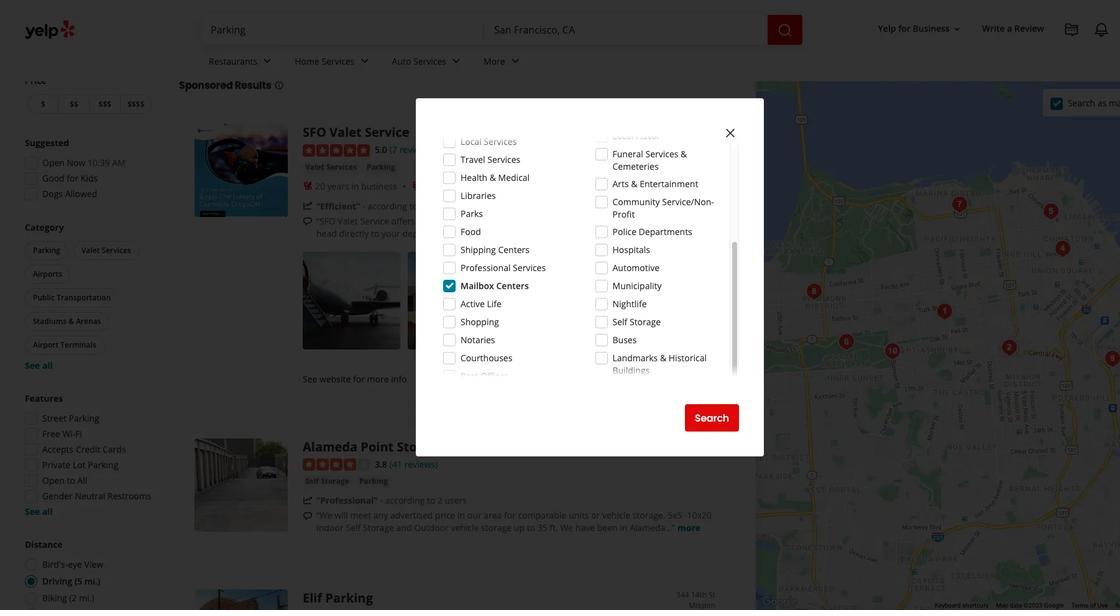 Task type: locate. For each thing, give the bounding box(es) containing it.
1 vertical spatial 16 speech v2 image
[[303, 511, 313, 521]]

gender
[[42, 490, 73, 502]]

parking button down 3.8
[[357, 475, 391, 488]]

all down the gender
[[42, 506, 53, 517]]

16 info v2 image
[[721, 52, 731, 61], [274, 80, 284, 90]]

according up advertised
[[385, 495, 425, 506]]

344
[[677, 590, 689, 600]]

valet services inside group
[[81, 245, 131, 256]]

service for sfo valet service
[[365, 124, 410, 141]]

good for kids
[[42, 172, 98, 184]]

parking link down 3.8
[[357, 475, 391, 488]]

1 horizontal spatial 24 chevron down v2 image
[[449, 54, 464, 69]]

vehicle down our
[[451, 522, 479, 534]]

parking down "cards"
[[88, 459, 118, 471]]

0 horizontal spatial 24 chevron down v2 image
[[357, 54, 372, 69]]

see all button
[[25, 359, 53, 371], [25, 506, 53, 517]]

search down website
[[695, 411, 730, 425]]

(7 reviews) link
[[390, 142, 433, 156]]

sfo up the 5 star rating "image"
[[303, 124, 326, 141]]

(41 reviews)
[[390, 458, 438, 470]]

open for open now 10:39 am
[[42, 157, 65, 169]]

0 horizontal spatial 16 info v2 image
[[274, 80, 284, 90]]

reviews) right (7
[[400, 144, 433, 155]]

2 vertical spatial service
[[537, 227, 566, 239]]

owned
[[454, 180, 481, 192]]

- inside "we will meet any advertised price in our area for comparable units or vehicle storage. 5x5 -10x20 indoor self storage and outdoor vehicle storage up to 35 ft. we have been in alameda…"
[[685, 510, 688, 521]]

valet down at
[[514, 227, 535, 239]]

3.8 star rating image
[[303, 459, 370, 471]]

1 open from the top
[[42, 157, 65, 169]]

search inside button
[[695, 411, 730, 425]]

storage down "3.8 star rating" image
[[321, 476, 349, 487]]

will…"
[[629, 227, 653, 239]]

2 vertical spatial group
[[21, 392, 154, 518]]

24 chevron down v2 image for auto services
[[449, 54, 464, 69]]

1 vertical spatial parking button
[[25, 241, 68, 260]]

0 vertical spatial search
[[1068, 97, 1096, 109]]

344 14th st
[[677, 590, 716, 600]]

parking link for valet
[[364, 161, 398, 173]]

& inside button
[[68, 316, 74, 327]]

0 horizontal spatial vehicle
[[451, 522, 479, 534]]

1 vertical spatial centers
[[497, 280, 529, 292]]

0 horizontal spatial view
[[84, 558, 103, 570]]

mi.) right (5 at the left bottom of the page
[[85, 575, 100, 587]]

according for "professional"
[[385, 495, 425, 506]]

0 horizontal spatial self storage
[[305, 476, 349, 487]]

parking link down 5.0
[[364, 161, 398, 173]]

to left 35
[[527, 522, 536, 534]]

see all down the gender
[[25, 506, 53, 517]]

2 24 chevron down v2 image from the left
[[449, 54, 464, 69]]

- right 5x5
[[685, 510, 688, 521]]

1 horizontal spatial -
[[380, 495, 383, 506]]

storage
[[481, 522, 512, 534]]

elif parking image
[[998, 335, 1022, 360]]

1 vertical spatial mi.)
[[79, 592, 94, 604]]

self up buses
[[613, 316, 628, 328]]

valet up the 5 star rating "image"
[[330, 124, 362, 141]]

parking button up airports
[[25, 241, 68, 260]]

0 horizontal spatial 24 chevron down v2 image
[[260, 54, 275, 69]]

1 24 chevron down v2 image from the left
[[357, 54, 372, 69]]

services down flavor
[[646, 148, 679, 160]]

$ button
[[27, 95, 58, 114]]

valet services down the 5 star rating "image"
[[305, 161, 357, 172]]

16 speech v2 image
[[303, 217, 313, 227], [303, 511, 313, 521]]

business
[[361, 180, 397, 192]]

active
[[461, 298, 485, 310]]

centers down professional services in the left top of the page
[[497, 280, 529, 292]]

top 10 best parking near san francisco, california
[[179, 44, 548, 65]]

view website
[[638, 371, 704, 386]]

16 chevron down v2 image
[[953, 24, 963, 34]]

for up dogs allowed
[[67, 172, 79, 184]]

mi.) right (2
[[79, 592, 94, 604]]

0 vertical spatial more
[[655, 227, 678, 239]]

0 horizontal spatial -
[[363, 200, 365, 212]]

- down 20 years in business
[[363, 200, 365, 212]]

re link
[[1116, 602, 1121, 609]]

- up any
[[380, 495, 383, 506]]

view
[[638, 371, 662, 386], [84, 558, 103, 570]]

2 open from the top
[[42, 475, 65, 486]]

0 vertical spatial sfo
[[303, 124, 326, 141]]

valet services up transportation
[[81, 245, 131, 256]]

see all button for category
[[25, 359, 53, 371]]

centers up professional services in the left top of the page
[[498, 244, 530, 256]]

storage down nightlife
[[630, 316, 661, 328]]

0 horizontal spatial valet services
[[81, 245, 131, 256]]

services inside the funeral services & cemeteries
[[646, 148, 679, 160]]

open down private
[[42, 475, 65, 486]]

0 vertical spatial service
[[365, 124, 410, 141]]

& left arenas
[[68, 316, 74, 327]]

16 trending v2 image for "professional"
[[303, 496, 313, 506]]

local up travel
[[461, 136, 482, 147]]

more link
[[655, 227, 678, 239], [678, 522, 701, 534]]

16 speech v2 image left "sfo in the top of the page
[[303, 217, 313, 227]]

16 family owned v2 image
[[412, 181, 422, 191]]

1 16 speech v2 image from the top
[[303, 217, 313, 227]]

notifications image
[[1095, 22, 1110, 37]]

family-owned & operated
[[425, 180, 529, 192]]

24 chevron down v2 image inside the 'restaurants' link
[[260, 54, 275, 69]]

sponsored results
[[179, 78, 271, 93]]

sfo down at
[[496, 227, 512, 239]]

1 vertical spatial self storage
[[305, 476, 349, 487]]

1 vertical spatial open
[[42, 475, 65, 486]]

"we
[[317, 510, 333, 521]]

1 vertical spatial 16 trending v2 image
[[303, 496, 313, 506]]

parking button down 5.0
[[364, 161, 398, 173]]

self storage down nightlife
[[613, 316, 661, 328]]

elif parking image
[[998, 335, 1022, 360]]

neutral
[[75, 490, 105, 502]]

1 all from the top
[[42, 359, 53, 371]]

valet
[[330, 124, 362, 141], [305, 161, 325, 172], [338, 215, 358, 227], [514, 227, 535, 239], [81, 245, 100, 256]]

16 trending v2 image down the self storage button
[[303, 496, 313, 506]]

1 16 trending v2 image from the top
[[303, 201, 313, 211]]

0 vertical spatial more link
[[655, 227, 678, 239]]

storage inside search dialog
[[630, 316, 661, 328]]

service down "efficient" - according to 1 user on the left
[[360, 215, 389, 227]]

sfo right at
[[519, 215, 535, 227]]

1 horizontal spatial 24 chevron down v2 image
[[508, 54, 523, 69]]

more down the 10x20
[[678, 522, 701, 534]]

service up 5.0 link
[[365, 124, 410, 141]]

(7
[[390, 144, 397, 155]]

1 horizontal spatial valet services button
[[303, 161, 359, 173]]

according down business
[[368, 200, 407, 212]]

2 vertical spatial self
[[346, 522, 361, 534]]

$$$$ button
[[120, 95, 152, 114]]

courthouses
[[461, 352, 513, 364]]

1 vertical spatial group
[[22, 221, 154, 372]]

group
[[21, 137, 154, 204], [22, 221, 154, 372], [21, 392, 154, 518]]

2 horizontal spatial self
[[613, 316, 628, 328]]

search left as
[[1068, 97, 1096, 109]]

valet up 20
[[305, 161, 325, 172]]

©2023
[[1024, 602, 1043, 609]]

2 24 chevron down v2 image from the left
[[508, 54, 523, 69]]

health & medical
[[461, 172, 530, 183]]

professional
[[461, 262, 511, 274]]

open up good
[[42, 157, 65, 169]]

self inside search dialog
[[613, 316, 628, 328]]

nightlife
[[613, 298, 647, 310]]

group containing suggested
[[21, 137, 154, 204]]

parking
[[476, 215, 507, 227]]

24 chevron down v2 image for home services
[[357, 54, 372, 69]]

1 horizontal spatial valet services
[[305, 161, 357, 172]]

services down the 5 star rating "image"
[[327, 161, 357, 172]]

0 vertical spatial -
[[363, 200, 365, 212]]

st
[[709, 590, 716, 600]]

1 horizontal spatial 16 info v2 image
[[721, 52, 731, 61]]

1 horizontal spatial self
[[346, 522, 361, 534]]

"efficient" - according to 1 user
[[317, 200, 445, 212]]

24 chevron down v2 image inside more link
[[508, 54, 523, 69]]

& for arts & entertainment
[[631, 178, 638, 190]]

services inside 'link'
[[327, 161, 357, 172]]

parking up fi
[[69, 412, 99, 424]]

& down camino
[[681, 148, 687, 160]]

1 horizontal spatial sfo
[[496, 227, 512, 239]]

valet services
[[305, 161, 357, 172], [81, 245, 131, 256]]

0 vertical spatial group
[[21, 137, 154, 204]]

0 vertical spatial valet services button
[[303, 161, 359, 173]]

& inside the funeral services & cemeteries
[[681, 148, 687, 160]]

24 chevron down v2 image right auto services
[[449, 54, 464, 69]]

stadiums
[[33, 316, 67, 327]]

1 vertical spatial vehicle
[[451, 522, 479, 534]]

storage down any
[[363, 522, 394, 534]]

more link for alameda point storage
[[678, 522, 701, 534]]

0 horizontal spatial sfo
[[303, 124, 326, 141]]

biking (2 mi.)
[[42, 592, 94, 604]]

0 vertical spatial 16 info v2 image
[[721, 52, 731, 61]]

according for "efficient"
[[368, 200, 407, 212]]

0 vertical spatial valet services
[[305, 161, 357, 172]]

check-
[[625, 215, 653, 227]]

mi.)
[[85, 575, 100, 587], [79, 592, 94, 604]]

1 vertical spatial -
[[380, 495, 383, 506]]

1 vertical spatial sfo
[[519, 215, 535, 227]]

0 vertical spatial parking button
[[364, 161, 398, 173]]

2 vertical spatial parking button
[[357, 475, 391, 488]]

parking button inside group
[[25, 241, 68, 260]]

2 horizontal spatial -
[[685, 510, 688, 521]]

services right the home
[[322, 55, 355, 67]]

0 vertical spatial see all
[[25, 359, 53, 371]]

reviews) for sfo valet service
[[400, 144, 433, 155]]

$$
[[70, 99, 78, 109]]

24 chevron down v2 image
[[357, 54, 372, 69], [449, 54, 464, 69]]

open
[[42, 157, 65, 169], [42, 475, 65, 486]]

view website link
[[627, 365, 716, 392]]

16 trending v2 image down 16 years in business v2 icon
[[303, 201, 313, 211]]

& for stadiums & arenas
[[68, 316, 74, 327]]

1 vertical spatial more link
[[678, 522, 701, 534]]

camino
[[672, 124, 699, 134]]

local flavor
[[613, 130, 661, 142]]

1 see all from the top
[[25, 359, 53, 371]]

0 vertical spatial open
[[42, 157, 65, 169]]

0 vertical spatial all
[[42, 359, 53, 371]]

curbside
[[417, 215, 452, 227]]

2 see all button from the top
[[25, 506, 53, 517]]

0 horizontal spatial local
[[461, 136, 482, 147]]

sutter stockton garage image
[[1051, 236, 1076, 261]]

& inside landmarks & historical buildings
[[660, 352, 667, 364]]

16 speech v2 image left "we
[[303, 511, 313, 521]]

search image
[[778, 23, 793, 38]]

None search field
[[201, 15, 805, 45]]

landmarks
[[613, 352, 658, 364]]

0 horizontal spatial search
[[695, 411, 730, 425]]

self storage down "3.8 star rating" image
[[305, 476, 349, 487]]

0 vertical spatial self
[[613, 316, 628, 328]]

user actions element
[[869, 16, 1121, 92]]

0 vertical spatial 16 trending v2 image
[[303, 201, 313, 211]]

1 vertical spatial service
[[360, 215, 389, 227]]

self down meet
[[346, 522, 361, 534]]

1 vertical spatial self
[[305, 476, 319, 487]]

10x20
[[688, 510, 712, 521]]

1 see all button from the top
[[25, 359, 53, 371]]

more link down online,
[[655, 227, 678, 239]]

for inside "we will meet any advertised price in our area for comparable units or vehicle storage. 5x5 -10x20 indoor self storage and outdoor vehicle storage up to 35 ft. we have been in alameda…"
[[504, 510, 516, 521]]

1 horizontal spatial self storage
[[613, 316, 661, 328]]

16 speech v2 image for alameda point storage
[[303, 511, 313, 521]]

16 trending v2 image
[[303, 201, 313, 211], [303, 496, 313, 506]]

private lot parking
[[42, 459, 118, 471]]

active life
[[461, 298, 502, 310]]

0 vertical spatial according
[[368, 200, 407, 212]]

2 vertical spatial more
[[678, 522, 701, 534]]

sponsored
[[179, 78, 233, 93]]

professional services
[[461, 262, 546, 274]]

1 vertical spatial reviews)
[[405, 458, 438, 470]]

health
[[461, 172, 488, 183]]

cards
[[103, 443, 126, 455]]

1 horizontal spatial vehicle
[[603, 510, 631, 521]]

services down shipping centers
[[513, 262, 546, 274]]

sfo valet service link
[[303, 124, 410, 141]]

food
[[461, 226, 481, 238]]

2 16 trending v2 image from the top
[[303, 496, 313, 506]]

music concourse parking image
[[835, 330, 859, 354]]

local for local flavor
[[613, 130, 634, 142]]

1 vertical spatial search
[[695, 411, 730, 425]]

see website for more info
[[303, 373, 407, 385]]

0 vertical spatial reviews)
[[400, 144, 433, 155]]

$$$
[[99, 99, 111, 109]]

self down "3.8 star rating" image
[[305, 476, 319, 487]]

elif parking
[[303, 590, 373, 607]]

in left our
[[458, 510, 465, 521]]

0 vertical spatial self storage
[[613, 316, 661, 328]]

have
[[576, 522, 595, 534]]

& down travel services at the left of the page
[[490, 172, 496, 183]]

see down the airport
[[25, 359, 40, 371]]

any
[[374, 510, 388, 521]]

1 horizontal spatial search
[[1068, 97, 1096, 109]]

1 24 chevron down v2 image from the left
[[260, 54, 275, 69]]

1860 el camino real
[[645, 124, 716, 134]]

open for open to all
[[42, 475, 65, 486]]

reviews) right (41
[[405, 458, 438, 470]]

vehicle up "been"
[[603, 510, 631, 521]]

in inside the "sfo valet service offers curbside valet parking at sfo international airport. check-in online, then head directly to your departing terminal. an sfo valet service representative will…"
[[653, 215, 660, 227]]

1 vertical spatial parking link
[[357, 475, 391, 488]]

group containing features
[[21, 392, 154, 518]]

valet services button up transportation
[[73, 241, 139, 260]]

biking
[[42, 592, 67, 604]]

see all button down the gender
[[25, 506, 53, 517]]

& right arts
[[631, 178, 638, 190]]

24 chevron down v2 image inside "auto services" link
[[449, 54, 464, 69]]

more down online,
[[655, 227, 678, 239]]

services right auto
[[414, 55, 447, 67]]

yelp
[[879, 23, 897, 34]]

2 16 speech v2 image from the top
[[303, 511, 313, 521]]

business categories element
[[199, 45, 1121, 81]]

24 chevron down v2 image
[[260, 54, 275, 69], [508, 54, 523, 69]]

see all button down the airport
[[25, 359, 53, 371]]

for inside button
[[899, 23, 911, 34]]

24 chevron down v2 image right the more
[[508, 54, 523, 69]]

search button
[[685, 404, 739, 432]]

local
[[613, 130, 634, 142], [461, 136, 482, 147]]

valet services button down the 5 star rating "image"
[[303, 161, 359, 173]]

in left online,
[[653, 215, 660, 227]]

meet
[[350, 510, 371, 521]]

view right eye
[[84, 558, 103, 570]]

1 horizontal spatial local
[[613, 130, 634, 142]]

1 vertical spatial see all button
[[25, 506, 53, 517]]

0 vertical spatial mi.)
[[85, 575, 100, 587]]

0 vertical spatial see all button
[[25, 359, 53, 371]]

to left all on the bottom of the page
[[67, 475, 75, 486]]

auto services link
[[382, 45, 474, 81]]

& up view website link
[[660, 352, 667, 364]]

1 vertical spatial view
[[84, 558, 103, 570]]

1 horizontal spatial view
[[638, 371, 662, 386]]

more left info at the bottom
[[367, 373, 389, 385]]

users
[[445, 495, 467, 506]]

home services
[[295, 55, 355, 67]]

in
[[352, 180, 359, 192], [653, 215, 660, 227], [458, 510, 465, 521], [620, 522, 628, 534]]

24 chevron down v2 image inside the home services link
[[357, 54, 372, 69]]

1 vertical spatial valet services
[[81, 245, 131, 256]]

2 vertical spatial -
[[685, 510, 688, 521]]

view down 'landmarks'
[[638, 371, 662, 386]]

for right "yelp"
[[899, 23, 911, 34]]

for right website
[[353, 373, 365, 385]]

travel services
[[461, 154, 521, 165]]

local up the funeral
[[613, 130, 634, 142]]

services up health & medical
[[488, 154, 521, 165]]

1 vertical spatial valet services button
[[73, 241, 139, 260]]

14th
[[691, 590, 707, 600]]

as
[[1098, 97, 1107, 109]]

1 vertical spatial according
[[385, 495, 425, 506]]

more
[[484, 55, 505, 67]]

0 vertical spatial 16 speech v2 image
[[303, 217, 313, 227]]

1 vertical spatial all
[[42, 506, 53, 517]]

"sfo valet service offers curbside valet parking at sfo international airport. check-in online, then head directly to your departing terminal. an sfo valet service representative will…"
[[317, 215, 711, 239]]

airport.
[[592, 215, 623, 227]]

search dialog
[[0, 0, 1121, 610]]

terminal.
[[444, 227, 481, 239]]

2 see all from the top
[[25, 506, 53, 517]]

parking down 3.8
[[359, 476, 388, 487]]

0 vertical spatial centers
[[498, 244, 530, 256]]

1 vertical spatial see all
[[25, 506, 53, 517]]

shipping
[[461, 244, 496, 256]]

24 chevron down v2 image for more
[[508, 54, 523, 69]]

2 vertical spatial sfo
[[496, 227, 512, 239]]

shopping
[[461, 316, 499, 328]]

centers for mailbox centers
[[497, 280, 529, 292]]

post
[[461, 370, 479, 382]]

service
[[365, 124, 410, 141], [360, 215, 389, 227], [537, 227, 566, 239]]

parking at the exchange image
[[1101, 346, 1121, 371]]

24 chevron down v2 image right best
[[260, 54, 275, 69]]

all for features
[[42, 506, 53, 517]]

projects image
[[1065, 22, 1080, 37]]

see all button for features
[[25, 506, 53, 517]]

valet inside valet services 'link'
[[305, 161, 325, 172]]

more link down the 10x20
[[678, 522, 701, 534]]

self inside button
[[305, 476, 319, 487]]

2 all from the top
[[42, 506, 53, 517]]

3.8
[[375, 458, 387, 470]]

see all down the airport
[[25, 359, 53, 371]]

option group
[[21, 539, 154, 610]]

24 chevron down v2 image left auto
[[357, 54, 372, 69]]

5.0 link
[[375, 142, 387, 156]]

5 star rating image
[[303, 144, 370, 157]]

more for storage
[[678, 522, 701, 534]]

more
[[655, 227, 678, 239], [367, 373, 389, 385], [678, 522, 701, 534]]

0 horizontal spatial self
[[305, 476, 319, 487]]

map data ©2023 google
[[997, 602, 1064, 609]]

0 vertical spatial parking link
[[364, 161, 398, 173]]



Task type: describe. For each thing, give the bounding box(es) containing it.
el
[[664, 124, 670, 134]]

to left 1
[[410, 200, 418, 212]]

see portfolio
[[641, 294, 693, 306]]

to inside group
[[67, 475, 75, 486]]

google image
[[759, 594, 800, 610]]

16 trending v2 image for "efficient"
[[303, 201, 313, 211]]

flavor
[[636, 130, 661, 142]]

parking right best
[[263, 44, 321, 65]]

see portfolio link
[[618, 252, 716, 349]]

family-
[[425, 180, 454, 192]]

more link for sfo valet service
[[655, 227, 678, 239]]

parking right elif
[[325, 590, 373, 607]]

at
[[509, 215, 517, 227]]

(7 reviews)
[[390, 144, 433, 155]]

& for health & medical
[[490, 172, 496, 183]]

open now 10:39 am
[[42, 157, 126, 169]]

airports
[[33, 269, 62, 279]]

north beach parking garage image
[[1039, 199, 1064, 224]]

to inside "we will meet any advertised price in our area for comparable units or vehicle storage. 5x5 -10x20 indoor self storage and outdoor vehicle storage up to 35 ft. we have been in alameda…"
[[527, 522, 536, 534]]

- for "efficient"
[[363, 200, 365, 212]]

and
[[396, 522, 412, 534]]

more for service
[[655, 227, 678, 239]]

option group containing distance
[[21, 539, 154, 610]]

16 years in business v2 image
[[303, 181, 313, 191]]

keyboard shortcuts
[[935, 602, 989, 609]]

re
[[1116, 602, 1121, 609]]

police departments
[[613, 226, 693, 238]]

(5
[[75, 575, 82, 587]]

parking button for sfo valet service
[[364, 161, 398, 173]]

"professional"
[[317, 495, 378, 506]]

see all for category
[[25, 359, 53, 371]]

terminals
[[60, 340, 96, 350]]

parking button for alameda point storage
[[357, 475, 391, 488]]

group containing category
[[22, 221, 154, 372]]

to inside the "sfo valet service offers curbside valet parking at sfo international airport. check-in online, then head directly to your departing terminal. an sfo valet service representative will…"
[[371, 227, 380, 239]]

alameda…"
[[630, 522, 676, 534]]

"sfo
[[317, 215, 336, 227]]

all
[[77, 475, 87, 486]]

view inside "option group"
[[84, 558, 103, 570]]

advertised
[[390, 510, 433, 521]]

representative
[[568, 227, 627, 239]]

for inside group
[[67, 172, 79, 184]]

local for local services
[[461, 136, 482, 147]]

& for landmarks & historical buildings
[[660, 352, 667, 364]]

"we will meet any advertised price in our area for comparable units or vehicle storage. 5x5 -10x20 indoor self storage and outdoor vehicle storage up to 35 ft. we have been in alameda…"
[[317, 510, 712, 534]]

years
[[328, 180, 349, 192]]

mi.) for biking (2 mi.)
[[79, 592, 94, 604]]

in right "been"
[[620, 522, 628, 534]]

free
[[42, 428, 60, 440]]

allowed
[[65, 188, 97, 200]]

geary mall garage image
[[802, 279, 827, 304]]

parking down 5.0
[[367, 161, 396, 172]]

in right years
[[352, 180, 359, 192]]

24 chevron down v2 image for restaurants
[[260, 54, 275, 69]]

3.8 link
[[375, 457, 387, 471]]

libraries
[[461, 190, 496, 202]]

lot
[[73, 459, 86, 471]]

search for search
[[695, 411, 730, 425]]

shortcuts
[[963, 602, 989, 609]]

local services
[[461, 136, 517, 147]]

accepts
[[42, 443, 74, 455]]

storage inside "we will meet any advertised price in our area for comparable units or vehicle storage. 5x5 -10x20 indoor self storage and outdoor vehicle storage up to 35 ft. we have been in alameda…"
[[363, 522, 394, 534]]

arts & entertainment
[[613, 178, 699, 190]]

price
[[25, 75, 47, 86]]

close image
[[723, 126, 738, 140]]

san
[[363, 44, 391, 65]]

5x5
[[668, 510, 683, 521]]

16 speech v2 image for sfo valet service
[[303, 217, 313, 227]]

terms of use
[[1072, 602, 1109, 609]]

centers for shipping centers
[[498, 244, 530, 256]]

user
[[427, 200, 445, 212]]

kezar parking lot image
[[881, 339, 906, 364]]

& right owned
[[484, 180, 490, 192]]

2
[[438, 495, 443, 506]]

profit
[[613, 208, 635, 220]]

search for search as ma
[[1068, 97, 1096, 109]]

then
[[692, 215, 711, 227]]

alameda point storage
[[303, 438, 445, 455]]

10
[[210, 44, 225, 65]]

self storage inside button
[[305, 476, 349, 487]]

data
[[1011, 602, 1023, 609]]

private
[[42, 459, 70, 471]]

area
[[484, 510, 502, 521]]

keyboard
[[935, 602, 961, 609]]

or
[[592, 510, 600, 521]]

10:39
[[88, 157, 110, 169]]

comparable
[[518, 510, 567, 521]]

head
[[317, 227, 337, 239]]

results
[[235, 78, 271, 93]]

sfo valet service image
[[195, 124, 288, 217]]

service for "sfo valet service offers curbside valet parking at sfo international airport. check-in online, then head directly to your departing terminal. an sfo valet service representative will…"
[[360, 215, 389, 227]]

$$$ button
[[89, 95, 120, 114]]

see down municipality
[[641, 294, 656, 306]]

historical
[[669, 352, 707, 364]]

2 horizontal spatial sfo
[[519, 215, 535, 227]]

storage up (41 reviews) link
[[397, 438, 445, 455]]

0 vertical spatial view
[[638, 371, 662, 386]]

"efficient"
[[317, 200, 360, 212]]

self storage link
[[303, 475, 352, 488]]

auto services
[[392, 55, 447, 67]]

offers
[[391, 215, 415, 227]]

valet services link
[[303, 161, 359, 173]]

services inside group
[[102, 245, 131, 256]]

your
[[382, 227, 400, 239]]

price group
[[25, 75, 154, 116]]

lombard street garage image
[[948, 192, 973, 217]]

offices
[[481, 370, 509, 382]]

directly
[[339, 227, 369, 239]]

0 vertical spatial vehicle
[[603, 510, 631, 521]]

parking link for point
[[357, 475, 391, 488]]

search as ma
[[1068, 97, 1121, 109]]

bird's-eye view
[[42, 558, 103, 570]]

our
[[468, 510, 482, 521]]

- for "professional"
[[380, 495, 383, 506]]

post offices
[[461, 370, 509, 382]]

units
[[569, 510, 589, 521]]

entertainment
[[640, 178, 699, 190]]

$$ button
[[58, 95, 89, 114]]

parking down category
[[33, 245, 60, 256]]

1 vertical spatial more
[[367, 373, 389, 385]]

alamo square parking image
[[933, 299, 958, 324]]

more link
[[474, 45, 533, 81]]

home services link
[[285, 45, 382, 81]]

valet up directly
[[338, 215, 358, 227]]

1 vertical spatial 16 info v2 image
[[274, 80, 284, 90]]

self storage inside search dialog
[[613, 316, 661, 328]]

see up distance
[[25, 506, 40, 517]]

operated
[[492, 180, 529, 192]]

map region
[[654, 0, 1121, 610]]

eye
[[68, 558, 82, 570]]

top
[[179, 44, 207, 65]]

1860
[[645, 124, 662, 134]]

yelp for business
[[879, 23, 950, 34]]

see left website
[[303, 373, 317, 385]]

good
[[42, 172, 64, 184]]

alameda point storage image
[[195, 438, 288, 532]]

valet up transportation
[[81, 245, 100, 256]]

storage inside button
[[321, 476, 349, 487]]

funeral
[[613, 148, 644, 160]]

0 horizontal spatial valet services button
[[73, 241, 139, 260]]

all for category
[[42, 359, 53, 371]]

write a review
[[983, 23, 1045, 34]]

medical
[[498, 172, 530, 183]]

elif
[[303, 590, 322, 607]]

info
[[391, 373, 407, 385]]

to left 2
[[427, 495, 435, 506]]

(41 reviews) link
[[390, 457, 438, 471]]

credit
[[76, 443, 100, 455]]

see all for features
[[25, 506, 53, 517]]

category
[[25, 221, 64, 233]]

shipping centers
[[461, 244, 530, 256]]

reviews) for alameda point storage
[[405, 458, 438, 470]]

wi-
[[62, 428, 75, 440]]

mi.) for driving (5 mi.)
[[85, 575, 100, 587]]

valet services inside valet services 'link'
[[305, 161, 357, 172]]

dogs allowed
[[42, 188, 97, 200]]

funeral services & cemeteries
[[613, 148, 687, 172]]

self inside "we will meet any advertised price in our area for comparable units or vehicle storage. 5x5 -10x20 indoor self storage and outdoor vehicle storage up to 35 ft. we have been in alameda…"
[[346, 522, 361, 534]]

services up travel services at the left of the page
[[484, 136, 517, 147]]



Task type: vqa. For each thing, say whether or not it's contained in the screenshot.
first name text field
no



